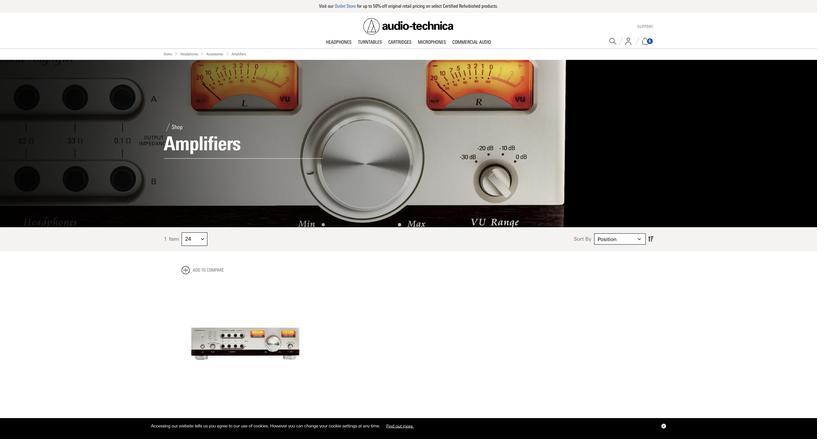 Task type: vqa. For each thing, say whether or not it's contained in the screenshot.
arrow up icon
no



Task type: describe. For each thing, give the bounding box(es) containing it.
refurbished
[[459, 3, 481, 9]]

can
[[296, 424, 303, 429]]

tells
[[195, 424, 202, 429]]

turntables
[[358, 39, 382, 45]]

view
[[229, 418, 240, 423]]

breadcrumbs image
[[201, 52, 204, 55]]

your
[[320, 424, 328, 429]]

pricing
[[413, 3, 425, 9]]

agree
[[217, 424, 228, 429]]

set descending direction image
[[649, 235, 654, 243]]

item
[[169, 236, 179, 242]]

at ha5050h image
[[182, 280, 310, 408]]

us
[[203, 424, 208, 429]]

amplifiers for 1st breadcrumbs icon from the right
[[232, 52, 246, 56]]

of
[[249, 424, 253, 429]]

amplifiers for left divider line icon
[[164, 132, 241, 155]]

0
[[649, 39, 651, 44]]

sort
[[574, 236, 584, 243]]

visit our outlet store for up to 50%-off original retail pricing on select certified refurbished products.
[[319, 3, 499, 9]]

to inside button
[[201, 268, 206, 273]]

at
[[359, 424, 362, 429]]

up
[[363, 3, 368, 9]]

store
[[347, 3, 356, 9]]

cookie
[[329, 424, 341, 429]]

cartridges link
[[386, 39, 415, 46]]

commercial audio
[[453, 39, 492, 45]]

any
[[363, 424, 370, 429]]

add to compare button
[[182, 267, 224, 275]]

accessories
[[207, 52, 223, 56]]

50%-
[[373, 3, 383, 9]]

cross image
[[663, 426, 665, 428]]

0 vertical spatial to
[[369, 3, 372, 9]]

certified
[[443, 3, 458, 9]]

our for accessing
[[172, 424, 178, 429]]

however
[[270, 424, 287, 429]]

add to compare
[[193, 268, 224, 273]]

microphones
[[418, 39, 446, 45]]

out
[[396, 424, 402, 429]]

for
[[357, 3, 362, 9]]

1 vertical spatial headphones
[[181, 52, 198, 56]]

change
[[304, 424, 318, 429]]

basket image
[[642, 38, 649, 45]]

turntables link
[[355, 39, 386, 46]]

1 horizontal spatial our
[[234, 424, 240, 429]]

commercial
[[453, 39, 479, 45]]

our for visit
[[328, 3, 334, 9]]

visit
[[319, 3, 327, 9]]

carrat down image
[[201, 238, 204, 241]]

magnifying glass image
[[610, 38, 617, 45]]

view product link
[[216, 414, 275, 427]]

outlet store link
[[335, 3, 356, 9]]

time.
[[371, 424, 381, 429]]

1 horizontal spatial divider line image
[[619, 37, 623, 45]]

store logo image
[[364, 18, 454, 35]]



Task type: locate. For each thing, give the bounding box(es) containing it.
you left can
[[288, 424, 295, 429]]

find out more. link
[[382, 422, 419, 432]]

audio
[[480, 39, 492, 45]]

2 breadcrumbs image from the left
[[226, 52, 229, 55]]

add
[[193, 268, 200, 273]]

commercial audio link
[[450, 39, 495, 46]]

amplifiers image
[[0, 60, 818, 228]]

1 you from the left
[[209, 424, 216, 429]]

1 horizontal spatial headphones link
[[323, 39, 355, 46]]

to right the up
[[369, 3, 372, 9]]

products.
[[482, 3, 499, 9]]

0 vertical spatial headphones link
[[323, 39, 355, 46]]

our left website
[[172, 424, 178, 429]]

headphones link left turntables
[[323, 39, 355, 46]]

you right us
[[209, 424, 216, 429]]

1 vertical spatial amplifiers
[[164, 132, 241, 155]]

0 horizontal spatial breadcrumbs image
[[175, 52, 178, 55]]

amplifiers
[[232, 52, 246, 56], [164, 132, 241, 155]]

home
[[164, 52, 172, 56]]

headphones link
[[323, 39, 355, 46], [181, 51, 198, 57]]

to
[[369, 3, 372, 9], [201, 268, 206, 273], [229, 424, 233, 429]]

headphones
[[326, 39, 352, 45], [181, 52, 198, 56]]

1
[[164, 236, 167, 242]]

to right add
[[201, 268, 206, 273]]

1 vertical spatial divider line image
[[164, 123, 172, 131]]

outlet
[[335, 3, 346, 9]]

carrat down image
[[638, 238, 641, 241]]

accessing our website tells us you agree to our use of cookies. however you can change your cookie settings at any time.
[[151, 424, 382, 429]]

compare
[[207, 268, 224, 273]]

1 horizontal spatial to
[[229, 424, 233, 429]]

shop
[[172, 124, 183, 131]]

0 link
[[642, 38, 654, 45]]

0 horizontal spatial divider line image
[[164, 123, 172, 131]]

more.
[[403, 424, 414, 429]]

breadcrumbs image right "accessories"
[[226, 52, 229, 55]]

website
[[179, 424, 194, 429]]

original
[[389, 3, 402, 9]]

1 horizontal spatial breadcrumbs image
[[226, 52, 229, 55]]

1 horizontal spatial you
[[288, 424, 295, 429]]

amplifiers down shop
[[164, 132, 241, 155]]

to down view
[[229, 424, 233, 429]]

0 vertical spatial amplifiers
[[232, 52, 246, 56]]

view product
[[229, 418, 262, 423]]

product
[[242, 418, 262, 423]]

headphones link left breadcrumbs image
[[181, 51, 198, 57]]

breadcrumbs image right home at the top left
[[175, 52, 178, 55]]

2 horizontal spatial our
[[328, 3, 334, 9]]

2 you from the left
[[288, 424, 295, 429]]

use
[[241, 424, 248, 429]]

0 vertical spatial divider line image
[[619, 37, 623, 45]]

support link
[[638, 25, 654, 29]]

0 vertical spatial headphones
[[326, 39, 352, 45]]

support
[[638, 25, 654, 29]]

1 horizontal spatial headphones
[[326, 39, 352, 45]]

amplifiers right "accessories"
[[232, 52, 246, 56]]

you
[[209, 424, 216, 429], [288, 424, 295, 429]]

divider line image
[[636, 37, 640, 45]]

on
[[426, 3, 431, 9]]

breadcrumbs image
[[175, 52, 178, 55], [226, 52, 229, 55]]

sort by
[[574, 236, 592, 243]]

cookies.
[[254, 424, 269, 429]]

1 vertical spatial headphones link
[[181, 51, 198, 57]]

divider line image
[[619, 37, 623, 45], [164, 123, 172, 131]]

microphones link
[[415, 39, 450, 46]]

off
[[383, 3, 387, 9]]

0 horizontal spatial headphones
[[181, 52, 198, 56]]

by
[[586, 236, 592, 243]]

1 vertical spatial to
[[201, 268, 206, 273]]

2 vertical spatial to
[[229, 424, 233, 429]]

headphones left breadcrumbs image
[[181, 52, 198, 56]]

cartridges
[[389, 39, 412, 45]]

headphones left turntables
[[326, 39, 352, 45]]

0 horizontal spatial headphones link
[[181, 51, 198, 57]]

2 horizontal spatial to
[[369, 3, 372, 9]]

settings
[[343, 424, 357, 429]]

our right the visit on the top left of page
[[328, 3, 334, 9]]

1 breadcrumbs image from the left
[[175, 52, 178, 55]]

retail
[[403, 3, 412, 9]]

our
[[328, 3, 334, 9], [172, 424, 178, 429], [234, 424, 240, 429]]

accessing
[[151, 424, 171, 429]]

accessories link
[[207, 51, 223, 57]]

home link
[[164, 51, 172, 57]]

0 horizontal spatial our
[[172, 424, 178, 429]]

find
[[387, 424, 395, 429]]

select
[[432, 3, 442, 9]]

find out more.
[[387, 424, 414, 429]]

our down view
[[234, 424, 240, 429]]

0 horizontal spatial you
[[209, 424, 216, 429]]

1 item
[[164, 236, 179, 242]]

0 horizontal spatial to
[[201, 268, 206, 273]]



